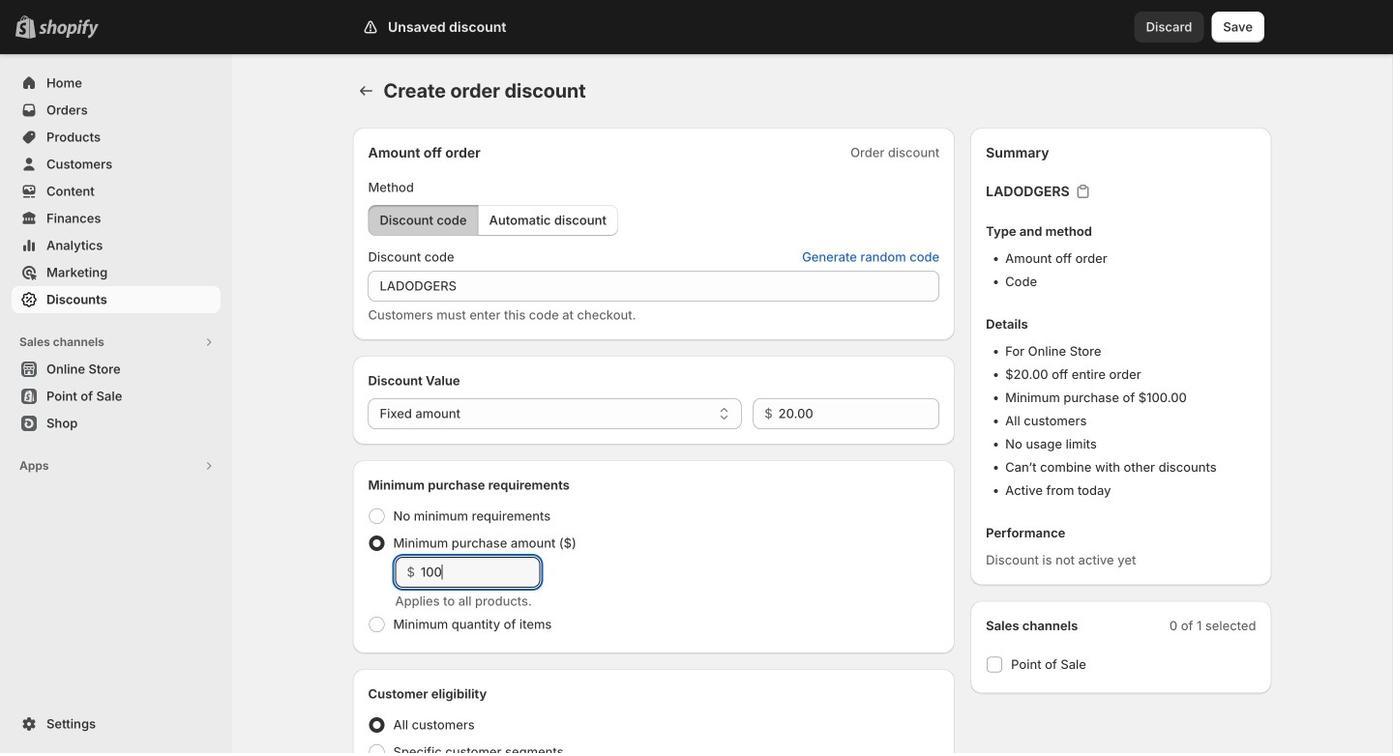 Task type: locate. For each thing, give the bounding box(es) containing it.
0.00 text field
[[421, 557, 540, 588]]

None text field
[[368, 271, 940, 302]]



Task type: vqa. For each thing, say whether or not it's contained in the screenshot.
0.00 text field
yes



Task type: describe. For each thing, give the bounding box(es) containing it.
0.00 text field
[[778, 399, 940, 430]]

shopify image
[[39, 19, 99, 38]]



